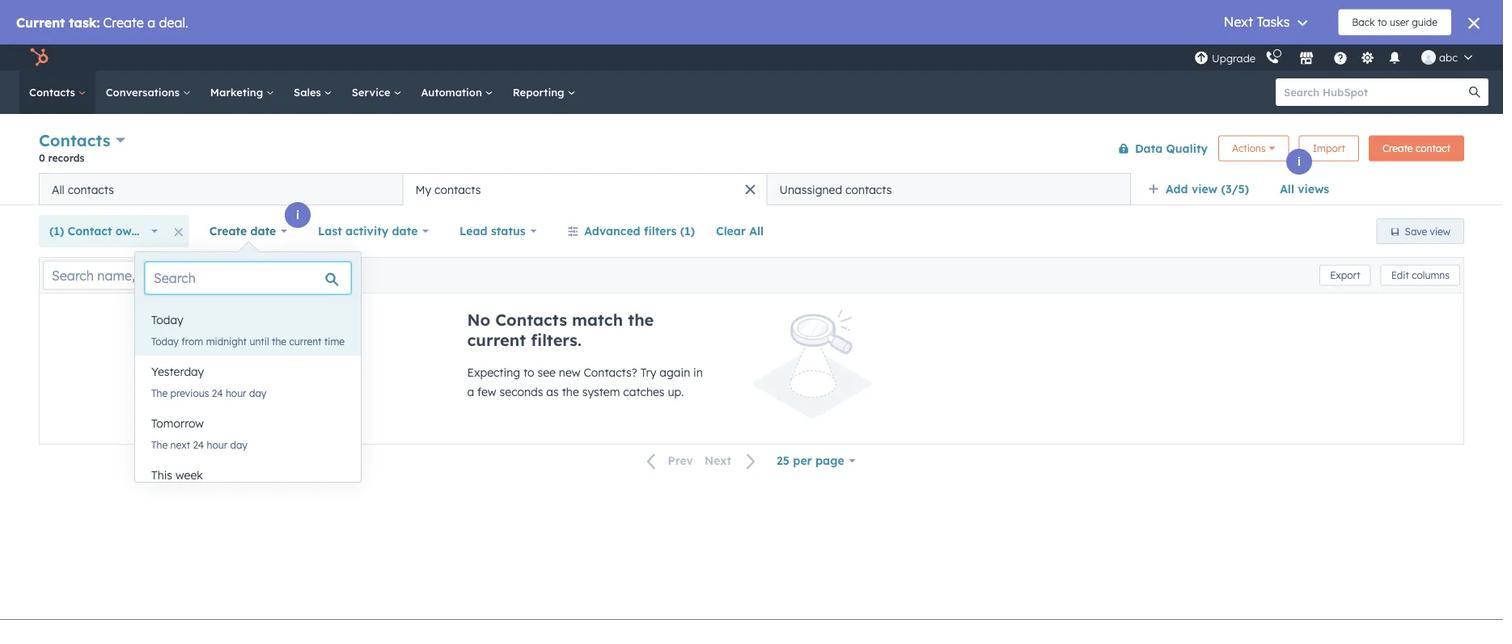 Task type: vqa. For each thing, say whether or not it's contained in the screenshot.


Task type: describe. For each thing, give the bounding box(es) containing it.
view for save
[[1430, 225, 1451, 238]]

current inside today today from midnight until the current time
[[289, 335, 322, 348]]

0 records
[[39, 152, 84, 164]]

save view button
[[1377, 219, 1465, 244]]

date inside dropdown button
[[250, 224, 276, 238]]

new
[[559, 366, 581, 380]]

view for add
[[1192, 182, 1218, 196]]

contacts for all contacts
[[68, 182, 114, 197]]

create for create date
[[209, 224, 247, 238]]

actions button
[[1219, 136, 1290, 161]]

my contacts button
[[403, 173, 767, 206]]

upgrade
[[1212, 52, 1256, 65]]

see
[[538, 366, 556, 380]]

sales link
[[284, 70, 342, 114]]

(3/5)
[[1222, 182, 1250, 196]]

add view (3/5)
[[1166, 182, 1250, 196]]

this week button
[[135, 460, 361, 492]]

this
[[151, 469, 172, 483]]

contacts for my contacts
[[435, 182, 481, 197]]

save
[[1405, 225, 1428, 238]]

yesterday
[[151, 365, 204, 379]]

Search search field
[[145, 262, 351, 295]]

marketplaces button
[[1290, 45, 1324, 70]]

all for all contacts
[[52, 182, 65, 197]]

last
[[318, 224, 342, 238]]

system
[[582, 385, 620, 399]]

create date button
[[199, 215, 298, 248]]

records
[[48, 152, 84, 164]]

create contact button
[[1369, 136, 1465, 161]]

lead
[[460, 224, 488, 238]]

lead status button
[[449, 215, 547, 248]]

filters
[[644, 224, 677, 238]]

this week
[[151, 469, 203, 483]]

up.
[[668, 385, 684, 399]]

contacts inside no contacts match the current filters.
[[496, 310, 567, 330]]

to
[[524, 366, 535, 380]]

conversations link
[[96, 70, 201, 114]]

from
[[182, 335, 203, 348]]

1 today from the top
[[151, 313, 183, 327]]

next
[[705, 454, 732, 468]]

reporting link
[[503, 70, 585, 114]]

unassigned
[[780, 182, 843, 197]]

owner
[[116, 224, 150, 238]]

day for tomorrow
[[230, 439, 248, 451]]

date inside popup button
[[392, 224, 418, 238]]

prev
[[668, 454, 693, 468]]

25 per page button
[[766, 445, 866, 477]]

reporting
[[513, 85, 568, 99]]

Search HubSpot search field
[[1276, 79, 1475, 106]]

add view (3/5) button
[[1138, 173, 1270, 206]]

0
[[39, 152, 45, 164]]

status
[[491, 224, 526, 238]]

(1) contact owner
[[49, 224, 150, 238]]

upgrade image
[[1195, 51, 1209, 66]]

yesterday button
[[135, 356, 361, 388]]

today today from midnight until the current time
[[151, 313, 345, 348]]

in
[[694, 366, 703, 380]]

notifications button
[[1382, 45, 1409, 70]]

data quality
[[1135, 141, 1208, 155]]

match
[[572, 310, 623, 330]]

views
[[1298, 182, 1330, 196]]

advanced filters (1) button
[[557, 215, 706, 248]]

menu containing abc
[[1193, 45, 1484, 70]]

week
[[176, 469, 203, 483]]

0 horizontal spatial i button
[[285, 202, 311, 228]]

expecting to see new contacts? try again in a few seconds as the system catches up.
[[467, 366, 703, 399]]

(1) contact owner button
[[39, 215, 168, 248]]

conversations
[[106, 85, 183, 99]]

contacts banner
[[39, 127, 1465, 173]]

notifications image
[[1388, 52, 1403, 66]]

24 for yesterday
[[212, 387, 223, 399]]

hour for yesterday
[[226, 387, 247, 399]]

lead status
[[460, 224, 526, 238]]

columns
[[1412, 269, 1450, 282]]

pagination navigation
[[637, 451, 766, 472]]

no contacts match the current filters.
[[467, 310, 654, 350]]

last activity date
[[318, 224, 418, 238]]

previous
[[170, 387, 209, 399]]

last activity date button
[[308, 215, 440, 248]]

create date
[[209, 224, 276, 238]]

25 per page
[[777, 454, 845, 468]]

contacts?
[[584, 366, 638, 380]]

quality
[[1167, 141, 1208, 155]]

abc
[[1440, 51, 1458, 64]]

expecting
[[467, 366, 520, 380]]

the inside today today from midnight until the current time
[[272, 335, 287, 348]]

import
[[1313, 142, 1346, 155]]

a
[[467, 385, 474, 399]]

contact
[[68, 224, 112, 238]]



Task type: locate. For each thing, give the bounding box(es) containing it.
contacts
[[29, 85, 78, 99], [39, 130, 111, 151], [496, 310, 567, 330]]

menu
[[1193, 45, 1484, 70]]

marketplaces image
[[1300, 52, 1314, 66]]

1 vertical spatial day
[[230, 439, 248, 451]]

contacts inside contacts link
[[29, 85, 78, 99]]

prev button
[[637, 451, 699, 472]]

0 horizontal spatial current
[[289, 335, 322, 348]]

i for leftmost i button
[[296, 208, 299, 222]]

contacts for unassigned contacts
[[846, 182, 892, 197]]

1 horizontal spatial i
[[1298, 155, 1301, 169]]

seconds
[[500, 385, 543, 399]]

1 vertical spatial i button
[[285, 202, 311, 228]]

1 horizontal spatial view
[[1430, 225, 1451, 238]]

1 vertical spatial the
[[272, 335, 287, 348]]

the right until
[[272, 335, 287, 348]]

marketing link
[[201, 70, 284, 114]]

create
[[1383, 142, 1413, 155], [209, 224, 247, 238]]

per
[[793, 454, 812, 468]]

1 date from the left
[[250, 224, 276, 238]]

tomorrow button
[[135, 408, 361, 440]]

all views link
[[1270, 173, 1340, 206]]

next button
[[699, 451, 766, 472]]

list box
[[135, 304, 361, 511]]

0 vertical spatial i
[[1298, 155, 1301, 169]]

1 vertical spatial hour
[[207, 439, 228, 451]]

filters.
[[531, 330, 582, 350]]

contacts right 'no'
[[496, 310, 567, 330]]

contact
[[1416, 142, 1451, 155]]

settings image
[[1361, 51, 1375, 66]]

date right activity at the left top
[[392, 224, 418, 238]]

2 contacts from the left
[[435, 182, 481, 197]]

24 inside tomorrow the next 24 hour day
[[193, 439, 204, 451]]

day
[[249, 387, 266, 399], [230, 439, 248, 451]]

0 horizontal spatial (1)
[[49, 224, 64, 238]]

the
[[151, 387, 168, 399], [151, 439, 168, 451]]

add
[[1166, 182, 1189, 196]]

help button
[[1327, 45, 1355, 70]]

export button
[[1320, 265, 1371, 286]]

advanced
[[585, 224, 641, 238]]

activity
[[346, 224, 389, 238]]

(1) inside (1) contact owner "popup button"
[[49, 224, 64, 238]]

data quality button
[[1108, 132, 1209, 165]]

0 vertical spatial create
[[1383, 142, 1413, 155]]

24 for tomorrow
[[193, 439, 204, 451]]

hour right "next"
[[207, 439, 228, 451]]

create inside dropdown button
[[209, 224, 247, 238]]

2 date from the left
[[392, 224, 418, 238]]

save view
[[1405, 225, 1451, 238]]

current inside no contacts match the current filters.
[[467, 330, 526, 350]]

until
[[250, 335, 269, 348]]

current up expecting
[[467, 330, 526, 350]]

calling icon image
[[1266, 51, 1280, 65]]

contacts up records
[[39, 130, 111, 151]]

1 vertical spatial i
[[296, 208, 299, 222]]

contacts right unassigned
[[846, 182, 892, 197]]

edit columns
[[1392, 269, 1450, 282]]

export
[[1331, 269, 1361, 282]]

contacts
[[68, 182, 114, 197], [435, 182, 481, 197], [846, 182, 892, 197]]

1 vertical spatial contacts
[[39, 130, 111, 151]]

search button
[[1462, 79, 1489, 106]]

contacts button
[[39, 129, 126, 152]]

3 contacts from the left
[[846, 182, 892, 197]]

2 horizontal spatial all
[[1280, 182, 1295, 196]]

0 horizontal spatial date
[[250, 224, 276, 238]]

hour
[[226, 387, 247, 399], [207, 439, 228, 451]]

day up tomorrow button
[[249, 387, 266, 399]]

i
[[1298, 155, 1301, 169], [296, 208, 299, 222]]

all contacts button
[[39, 173, 403, 206]]

2 (1) from the left
[[680, 224, 695, 238]]

contacts down hubspot link
[[29, 85, 78, 99]]

1 horizontal spatial current
[[467, 330, 526, 350]]

view right save
[[1430, 225, 1451, 238]]

view right the add
[[1192, 182, 1218, 196]]

hour inside the yesterday the previous 24 hour day
[[226, 387, 247, 399]]

edit columns button
[[1381, 265, 1461, 286]]

day inside tomorrow the next 24 hour day
[[230, 439, 248, 451]]

(1) inside advanced filters (1) button
[[680, 224, 695, 238]]

0 horizontal spatial day
[[230, 439, 248, 451]]

contacts right my
[[435, 182, 481, 197]]

1 horizontal spatial day
[[249, 387, 266, 399]]

service
[[352, 85, 394, 99]]

tomorrow the next 24 hour day
[[151, 417, 248, 451]]

edit
[[1392, 269, 1410, 282]]

clear all button
[[706, 215, 775, 248]]

day for yesterday
[[249, 387, 266, 399]]

1 vertical spatial the
[[151, 439, 168, 451]]

again
[[660, 366, 690, 380]]

2 today from the top
[[151, 335, 179, 348]]

1 vertical spatial today
[[151, 335, 179, 348]]

1 the from the top
[[151, 387, 168, 399]]

0 horizontal spatial the
[[272, 335, 287, 348]]

1 horizontal spatial contacts
[[435, 182, 481, 197]]

0 vertical spatial the
[[628, 310, 654, 330]]

create left contact
[[1383, 142, 1413, 155]]

i for i button to the right
[[1298, 155, 1301, 169]]

(1) left contact
[[49, 224, 64, 238]]

settings link
[[1358, 49, 1378, 66]]

1 horizontal spatial all
[[750, 224, 764, 238]]

search image
[[1470, 87, 1481, 98]]

24 right "next"
[[193, 439, 204, 451]]

0 vertical spatial hour
[[226, 387, 247, 399]]

current left time
[[289, 335, 322, 348]]

0 vertical spatial contacts
[[29, 85, 78, 99]]

24 right previous
[[212, 387, 223, 399]]

the left "next"
[[151, 439, 168, 451]]

today
[[151, 313, 183, 327], [151, 335, 179, 348]]

the inside no contacts match the current filters.
[[628, 310, 654, 330]]

2 the from the top
[[151, 439, 168, 451]]

view inside add view (3/5) popup button
[[1192, 182, 1218, 196]]

today left from
[[151, 335, 179, 348]]

all contacts
[[52, 182, 114, 197]]

the right as
[[562, 385, 579, 399]]

next
[[170, 439, 190, 451]]

0 horizontal spatial i
[[296, 208, 299, 222]]

all right clear at the left top of the page
[[750, 224, 764, 238]]

2 vertical spatial the
[[562, 385, 579, 399]]

hour inside tomorrow the next 24 hour day
[[207, 439, 228, 451]]

the right match
[[628, 310, 654, 330]]

25
[[777, 454, 790, 468]]

i button left 'last'
[[285, 202, 311, 228]]

1 vertical spatial 24
[[193, 439, 204, 451]]

date
[[250, 224, 276, 238], [392, 224, 418, 238]]

current
[[467, 330, 526, 350], [289, 335, 322, 348]]

24
[[212, 387, 223, 399], [193, 439, 204, 451]]

0 vertical spatial i button
[[1287, 149, 1313, 175]]

1 horizontal spatial (1)
[[680, 224, 695, 238]]

clear all
[[716, 224, 764, 238]]

yesterday the previous 24 hour day
[[151, 365, 266, 399]]

view
[[1192, 182, 1218, 196], [1430, 225, 1451, 238]]

the inside expecting to see new contacts? try again in a few seconds as the system catches up.
[[562, 385, 579, 399]]

advanced filters (1)
[[585, 224, 695, 238]]

1 vertical spatial create
[[209, 224, 247, 238]]

0 vertical spatial 24
[[212, 387, 223, 399]]

(1) right 'filters'
[[680, 224, 695, 238]]

1 horizontal spatial create
[[1383, 142, 1413, 155]]

day up this week 'button'
[[230, 439, 248, 451]]

contacts link
[[19, 70, 96, 114]]

1 horizontal spatial 24
[[212, 387, 223, 399]]

page
[[816, 454, 845, 468]]

Search name, phone, email addresses, or company search field
[[43, 261, 234, 290]]

hubspot image
[[29, 48, 49, 67]]

view inside save view button
[[1430, 225, 1451, 238]]

the down yesterday
[[151, 387, 168, 399]]

hour for tomorrow
[[207, 439, 228, 451]]

0 vertical spatial the
[[151, 387, 168, 399]]

gary orlando image
[[1422, 50, 1437, 65]]

all left views
[[1280, 182, 1295, 196]]

create down all contacts button
[[209, 224, 247, 238]]

i button
[[1287, 149, 1313, 175], [285, 202, 311, 228]]

1 (1) from the left
[[49, 224, 64, 238]]

2 horizontal spatial the
[[628, 310, 654, 330]]

2 vertical spatial contacts
[[496, 310, 567, 330]]

sales
[[294, 85, 324, 99]]

no
[[467, 310, 491, 330]]

0 horizontal spatial create
[[209, 224, 247, 238]]

data
[[1135, 141, 1163, 155]]

0 vertical spatial view
[[1192, 182, 1218, 196]]

0 horizontal spatial 24
[[193, 439, 204, 451]]

1 horizontal spatial the
[[562, 385, 579, 399]]

date up search search field
[[250, 224, 276, 238]]

calling icon button
[[1259, 47, 1287, 68]]

create contact
[[1383, 142, 1451, 155]]

few
[[478, 385, 497, 399]]

as
[[547, 385, 559, 399]]

the for tomorrow
[[151, 439, 168, 451]]

0 vertical spatial day
[[249, 387, 266, 399]]

unassigned contacts button
[[767, 173, 1131, 206]]

help image
[[1334, 52, 1348, 66]]

automation
[[421, 85, 485, 99]]

today button
[[135, 304, 361, 337]]

1 contacts from the left
[[68, 182, 114, 197]]

the for yesterday
[[151, 387, 168, 399]]

all for all views
[[1280, 182, 1295, 196]]

actions
[[1233, 142, 1266, 155]]

the inside tomorrow the next 24 hour day
[[151, 439, 168, 451]]

hubspot link
[[19, 48, 61, 67]]

all down 0 records
[[52, 182, 65, 197]]

1 vertical spatial view
[[1430, 225, 1451, 238]]

i button up all views at right top
[[1287, 149, 1313, 175]]

day inside the yesterday the previous 24 hour day
[[249, 387, 266, 399]]

tomorrow
[[151, 417, 204, 431]]

today up from
[[151, 313, 183, 327]]

0 vertical spatial today
[[151, 313, 183, 327]]

all views
[[1280, 182, 1330, 196]]

try
[[641, 366, 657, 380]]

the inside the yesterday the previous 24 hour day
[[151, 387, 168, 399]]

hour up tomorrow button
[[226, 387, 247, 399]]

1 horizontal spatial i button
[[1287, 149, 1313, 175]]

create inside button
[[1383, 142, 1413, 155]]

service link
[[342, 70, 411, 114]]

0 horizontal spatial all
[[52, 182, 65, 197]]

1 horizontal spatial date
[[392, 224, 418, 238]]

list box containing today
[[135, 304, 361, 511]]

2 horizontal spatial contacts
[[846, 182, 892, 197]]

my
[[416, 182, 432, 197]]

contacts inside contacts popup button
[[39, 130, 111, 151]]

create for create contact
[[1383, 142, 1413, 155]]

0 horizontal spatial contacts
[[68, 182, 114, 197]]

import button
[[1299, 136, 1360, 161]]

catches
[[623, 385, 665, 399]]

clear
[[716, 224, 746, 238]]

24 inside the yesterday the previous 24 hour day
[[212, 387, 223, 399]]

contacts down records
[[68, 182, 114, 197]]

0 horizontal spatial view
[[1192, 182, 1218, 196]]



